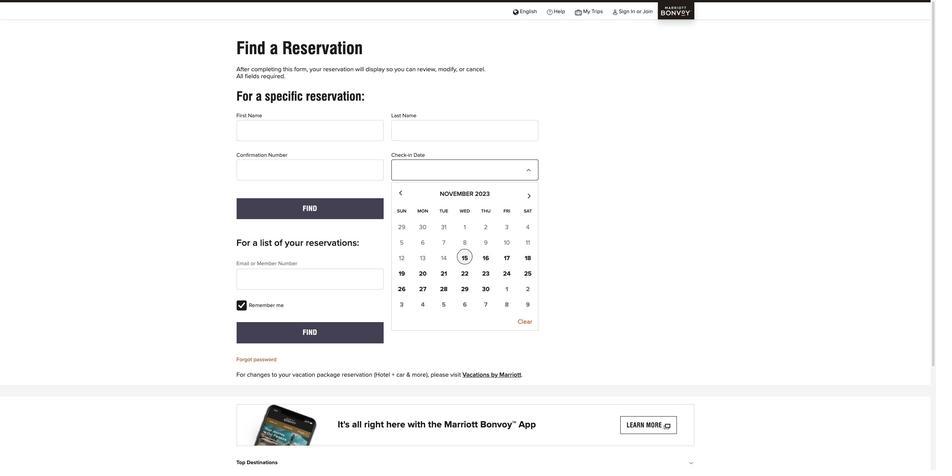 Task type: describe. For each thing, give the bounding box(es) containing it.
30 for thu, nov 30, 2023 cell
[[482, 287, 490, 293]]

27
[[419, 287, 426, 293]]

21
[[441, 271, 447, 277]]

sun, nov 19, 2023 cell
[[394, 265, 410, 280]]

globe image
[[513, 9, 519, 14]]

sun, dec 3, 2023 cell
[[394, 296, 410, 311]]

&
[[406, 372, 410, 379]]

me
[[276, 303, 284, 309]]

list
[[260, 239, 272, 248]]

sun, nov 5, 2023 cell
[[400, 240, 404, 246]]

clear
[[518, 319, 532, 326]]

required.
[[261, 73, 285, 80]]

29 for sun, oct 29, 2023 cell
[[398, 224, 405, 231]]

tue, nov 28, 2023 cell
[[436, 280, 452, 296]]

2 find button from the top
[[236, 323, 384, 344]]

2 for sat, dec 2, 2023 cell
[[526, 287, 530, 293]]

sign in or join link
[[608, 2, 658, 20]]

10
[[504, 240, 510, 246]]

1 for wed, nov 1, 2023 cell
[[464, 224, 466, 231]]

7 for thu, dec 7, 2023 cell
[[484, 302, 488, 308]]

thu, nov 30, 2023 cell
[[478, 280, 494, 296]]

29 for wed, nov 29, 2023 cell
[[461, 287, 469, 293]]

Confirmation Number text field
[[236, 160, 384, 181]]

fri, dec 1, 2023 cell
[[499, 280, 515, 296]]

mon, nov 20, 2023 cell
[[415, 265, 431, 280]]

help
[[554, 9, 565, 14]]

find for 1st find button from the top of the page
[[303, 205, 317, 213]]

for changes to your vacation package reservation (hotel + car & more), please visit vacations by marriott .
[[236, 372, 523, 379]]

sat, nov 25, 2023 cell
[[520, 265, 536, 280]]

my trips link
[[570, 2, 608, 20]]

last name
[[391, 113, 417, 119]]

arrow up image
[[526, 168, 532, 174]]

my
[[583, 9, 590, 14]]

2 vertical spatial your
[[279, 372, 291, 379]]

30 for mon, oct 30, 2023 cell
[[419, 224, 426, 231]]

so
[[386, 66, 393, 73]]

reservations:
[[306, 239, 359, 248]]

the
[[428, 421, 442, 430]]

vacations
[[463, 372, 490, 379]]

form,
[[294, 66, 308, 73]]

22
[[461, 271, 469, 277]]

date
[[414, 153, 425, 158]]

28
[[440, 287, 448, 293]]

18
[[525, 255, 531, 262]]

tue, dec 5, 2023 cell
[[436, 296, 452, 311]]

thu, nov 16, 2023 cell
[[478, 249, 494, 265]]

2023
[[475, 191, 490, 198]]

all
[[352, 421, 362, 430]]

learn
[[627, 422, 644, 430]]

bonvoy™
[[480, 421, 516, 430]]

sign
[[619, 9, 630, 14]]

you
[[394, 66, 404, 73]]

8 for wed, nov 8, 2023 cell at the bottom
[[463, 240, 467, 246]]

sat
[[524, 209, 532, 214]]

fields
[[245, 73, 259, 80]]

here
[[386, 421, 405, 430]]

help image
[[547, 9, 552, 14]]

help link
[[542, 2, 570, 20]]

sat, nov 11, 2023 cell
[[526, 240, 530, 246]]

thu, dec 7, 2023 cell
[[478, 296, 494, 311]]

first
[[236, 113, 247, 119]]

cancel.
[[466, 66, 485, 73]]

31
[[441, 224, 447, 231]]

6 for wed, dec 6, 2023 cell
[[463, 302, 467, 308]]

please
[[431, 372, 449, 379]]

fri, nov 3, 2023 cell
[[505, 224, 509, 231]]

24
[[503, 271, 511, 277]]

app
[[519, 421, 536, 430]]

mon, nov 13, 2023 cell
[[420, 255, 426, 262]]

wed, dec 6, 2023 cell
[[457, 296, 473, 311]]

more
[[646, 422, 662, 430]]

mon, oct 30, 2023 cell
[[419, 224, 426, 231]]

wed
[[460, 209, 470, 214]]

opens in a new browser window. image
[[664, 422, 670, 430]]

right
[[364, 421, 384, 430]]

13
[[420, 255, 426, 262]]

thu, nov 23, 2023 cell
[[478, 265, 494, 280]]

or inside after completing this form, your reservation will display so you can review, modify, or cancel. all fields required.
[[459, 66, 465, 73]]

for a list of your reservations:
[[236, 239, 359, 248]]

english link
[[508, 2, 542, 20]]

2 for thu, nov 2, 2023 cell at top
[[484, 224, 488, 231]]

1 vertical spatial number
[[278, 261, 297, 267]]

confirmation
[[236, 153, 267, 158]]

this
[[283, 66, 293, 73]]

0 vertical spatial marriott
[[499, 372, 521, 379]]

thu, nov 2, 2023 cell
[[484, 224, 488, 231]]

First Name text field
[[236, 120, 384, 141]]

all
[[236, 73, 243, 80]]

wed, nov 1, 2023 cell
[[464, 224, 466, 231]]

visit
[[450, 372, 461, 379]]

november 2023
[[440, 191, 490, 198]]

wed, nov 15, 2023 cell
[[457, 249, 473, 265]]

19
[[399, 271, 405, 277]]

marriott bonvoy™ app image
[[237, 405, 330, 447]]

fri, nov 10, 2023 cell
[[504, 240, 510, 246]]

26
[[398, 287, 406, 293]]

completing
[[251, 66, 281, 73]]

it's
[[338, 421, 350, 430]]

Last Name text field
[[391, 120, 538, 141]]

check-in date
[[391, 153, 425, 158]]

forgot
[[236, 358, 252, 363]]

mon, nov 6, 2023 cell
[[421, 240, 425, 246]]

to
[[272, 372, 277, 379]]

confirmation number
[[236, 153, 288, 158]]

first name
[[236, 113, 262, 119]]

find a reservation
[[236, 38, 363, 58]]

destinations
[[247, 461, 278, 466]]

fri, nov 17, 2023 cell
[[499, 249, 515, 265]]

top
[[236, 461, 245, 466]]

specific
[[265, 89, 303, 104]]

grid containing 29
[[391, 203, 538, 311]]

sun, oct 29, 2023 cell
[[398, 224, 405, 231]]

a for reservation
[[270, 38, 278, 58]]

reservation inside after completing this form, your reservation will display so you can review, modify, or cancel. all fields required.
[[323, 66, 354, 73]]

it's all right here with the marriott bonvoy™ app
[[338, 421, 536, 430]]



Task type: vqa. For each thing, say whether or not it's contained in the screenshot.


Task type: locate. For each thing, give the bounding box(es) containing it.
mon, nov 27, 2023 cell
[[415, 280, 431, 296]]

0 horizontal spatial 6
[[421, 240, 425, 246]]

tue
[[439, 209, 448, 214]]

join
[[643, 9, 653, 14]]

more),
[[412, 372, 429, 379]]

2 name from the left
[[402, 113, 417, 119]]

reservation left the (hotel
[[342, 372, 372, 379]]

1 horizontal spatial 7
[[484, 302, 488, 308]]

wed, nov 29, 2023 cell
[[457, 280, 473, 296]]

7 down thu, nov 30, 2023 cell
[[484, 302, 488, 308]]

3 for sun, dec 3, 2023 cell
[[400, 302, 404, 308]]

30 up mon, nov 6, 2023 cell
[[419, 224, 426, 231]]

1 horizontal spatial 30
[[482, 287, 490, 293]]

.
[[521, 372, 523, 379]]

0 vertical spatial reservation
[[323, 66, 354, 73]]

3 for from the top
[[236, 372, 245, 379]]

your inside after completing this form, your reservation will display so you can review, modify, or cancel. all fields required.
[[310, 66, 322, 73]]

a
[[270, 38, 278, 58], [256, 89, 262, 104], [253, 239, 258, 248]]

tue, nov 21, 2023 cell
[[436, 265, 452, 280]]

2 vertical spatial or
[[251, 261, 256, 267]]

1 vertical spatial 1
[[506, 287, 508, 293]]

or left the cancel.
[[459, 66, 465, 73]]

car
[[396, 372, 405, 379]]

0 vertical spatial 5
[[400, 240, 404, 246]]

0 vertical spatial your
[[310, 66, 322, 73]]

sun, nov 12, 2023 cell
[[399, 255, 405, 262]]

a left list
[[253, 239, 258, 248]]

name for first name
[[248, 113, 262, 119]]

tue, oct 31, 2023 cell
[[441, 224, 447, 231]]

4
[[526, 224, 530, 231], [421, 302, 425, 308]]

29 inside cell
[[461, 287, 469, 293]]

2 vertical spatial find
[[303, 329, 317, 337]]

3 up fri, nov 10, 2023 cell
[[505, 224, 509, 231]]

remember me
[[249, 303, 284, 309]]

marriott
[[499, 372, 521, 379], [444, 421, 478, 430]]

0 vertical spatial 1
[[464, 224, 466, 231]]

2 inside cell
[[526, 287, 530, 293]]

changes
[[247, 372, 270, 379]]

a up completing
[[270, 38, 278, 58]]

account image
[[613, 9, 618, 14]]

1 vertical spatial your
[[285, 239, 303, 248]]

sat, nov 18, 2023 cell
[[520, 249, 536, 265]]

tue, nov 14, 2023 cell
[[441, 255, 447, 262]]

learn more
[[627, 422, 662, 430]]

review,
[[417, 66, 437, 73]]

17
[[504, 255, 510, 262]]

thu
[[481, 209, 491, 214]]

5 for sun, nov 5, 2023 cell at left
[[400, 240, 404, 246]]

can
[[406, 66, 416, 73]]

or right in
[[637, 9, 641, 14]]

2 down right image
[[526, 287, 530, 293]]

1 horizontal spatial 2
[[526, 287, 530, 293]]

+
[[392, 372, 395, 379]]

1 horizontal spatial 8
[[505, 302, 509, 308]]

1 vertical spatial 4
[[421, 302, 425, 308]]

30 up thu, dec 7, 2023 cell
[[482, 287, 490, 293]]

marriott right the
[[444, 421, 478, 430]]

8 inside cell
[[505, 302, 509, 308]]

find
[[236, 38, 265, 58], [303, 205, 317, 213], [303, 329, 317, 337]]

0 vertical spatial find button
[[236, 199, 384, 220]]

1 horizontal spatial 9
[[526, 302, 530, 308]]

0 vertical spatial a
[[270, 38, 278, 58]]

8
[[463, 240, 467, 246], [505, 302, 509, 308]]

email or member number
[[236, 261, 297, 267]]

6 inside cell
[[463, 302, 467, 308]]

3 inside cell
[[400, 302, 404, 308]]

for
[[236, 89, 253, 104], [236, 239, 250, 248], [236, 372, 245, 379]]

mon
[[417, 209, 428, 214]]

forgot password link
[[236, 358, 277, 363]]

in
[[631, 9, 635, 14]]

0 vertical spatial 9
[[484, 240, 488, 246]]

9 up thu, nov 16, 2023 cell
[[484, 240, 488, 246]]

sat, dec 2, 2023 cell
[[520, 280, 536, 296]]

1 horizontal spatial name
[[402, 113, 417, 119]]

marriott right by
[[499, 372, 521, 379]]

5 up 'sun, nov 12, 2023' "cell"
[[400, 240, 404, 246]]

0 vertical spatial 29
[[398, 224, 405, 231]]

number
[[268, 153, 288, 158], [278, 261, 297, 267]]

grid
[[391, 203, 538, 311]]

0 vertical spatial 8
[[463, 240, 467, 246]]

(hotel
[[374, 372, 390, 379]]

learn more link
[[620, 417, 677, 435]]

1 horizontal spatial 4
[[526, 224, 530, 231]]

for up first
[[236, 89, 253, 104]]

1 vertical spatial find button
[[236, 323, 384, 344]]

email
[[236, 261, 249, 267]]

wed, nov 8, 2023 cell
[[463, 240, 467, 246]]

6 for mon, nov 6, 2023 cell
[[421, 240, 425, 246]]

9 inside "cell"
[[526, 302, 530, 308]]

1 vertical spatial 29
[[461, 287, 469, 293]]

after
[[236, 66, 250, 73]]

sun, nov 26, 2023 cell
[[394, 280, 410, 296]]

right image
[[524, 276, 531, 282]]

1 horizontal spatial 6
[[463, 302, 467, 308]]

0 horizontal spatial or
[[251, 261, 256, 267]]

1 horizontal spatial marriott
[[499, 372, 521, 379]]

1 vertical spatial 5
[[442, 302, 446, 308]]

will
[[355, 66, 364, 73]]

20
[[419, 271, 427, 277]]

0 horizontal spatial 5
[[400, 240, 404, 246]]

your right to
[[279, 372, 291, 379]]

your right form,
[[310, 66, 322, 73]]

after completing this form, your reservation will display so you can review, modify, or cancel. all fields required.
[[236, 66, 485, 80]]

29 up wed, dec 6, 2023 cell
[[461, 287, 469, 293]]

1
[[464, 224, 466, 231], [506, 287, 508, 293]]

modify,
[[438, 66, 458, 73]]

top destinations
[[236, 461, 278, 466]]

5 inside cell
[[442, 302, 446, 308]]

vacation
[[292, 372, 315, 379]]

1 horizontal spatial or
[[459, 66, 465, 73]]

for a specific reservation:
[[236, 89, 365, 104]]

sat, dec 9, 2023 cell
[[520, 296, 536, 311]]

3 down 26
[[400, 302, 404, 308]]

0 vertical spatial 3
[[505, 224, 509, 231]]

29
[[398, 224, 405, 231], [461, 287, 469, 293]]

1 vertical spatial a
[[256, 89, 262, 104]]

16
[[483, 255, 489, 262]]

2
[[484, 224, 488, 231], [526, 287, 530, 293]]

7
[[442, 240, 445, 246], [484, 302, 488, 308]]

1 vertical spatial 8
[[505, 302, 509, 308]]

Check-in Date text field
[[391, 160, 538, 181]]

your for form,
[[310, 66, 322, 73]]

for down forgot
[[236, 372, 245, 379]]

mon, dec 4, 2023 cell
[[415, 296, 431, 311]]

number right member at the bottom left of the page
[[278, 261, 297, 267]]

november
[[440, 191, 473, 198]]

find button
[[236, 199, 384, 220], [236, 323, 384, 344]]

0 vertical spatial 6
[[421, 240, 425, 246]]

member
[[257, 261, 277, 267]]

sat, nov 4, 2023 cell
[[526, 224, 530, 231]]

1 up wed, nov 8, 2023 cell at the bottom
[[464, 224, 466, 231]]

a for specific
[[256, 89, 262, 104]]

9 for thu, nov 9, 2023 cell at the right of the page
[[484, 240, 488, 246]]

0 vertical spatial for
[[236, 89, 253, 104]]

2 up thu, nov 9, 2023 cell at the right of the page
[[484, 224, 488, 231]]

your right of
[[285, 239, 303, 248]]

suitcase image
[[575, 9, 582, 14]]

Email or Member Number text field
[[236, 269, 384, 290]]

8 for fri, dec 8, 2023 cell
[[505, 302, 509, 308]]

1 horizontal spatial 29
[[461, 287, 469, 293]]

8 down 'fri, dec 1, 2023' cell
[[505, 302, 509, 308]]

name
[[248, 113, 262, 119], [402, 113, 417, 119]]

find for 2nd find button
[[303, 329, 317, 337]]

a down fields
[[256, 89, 262, 104]]

0 vertical spatial or
[[637, 9, 641, 14]]

find for find a reservation
[[236, 38, 265, 58]]

arrow down image
[[690, 462, 694, 468]]

1 vertical spatial find
[[303, 205, 317, 213]]

sun
[[397, 209, 407, 214]]

0 horizontal spatial 1
[[464, 224, 466, 231]]

1 vertical spatial or
[[459, 66, 465, 73]]

5
[[400, 240, 404, 246], [442, 302, 446, 308]]

3 for fri, nov 3, 2023 cell
[[505, 224, 509, 231]]

thu, nov 9, 2023 cell
[[484, 240, 488, 246]]

15
[[462, 255, 468, 262]]

top destinations link
[[236, 455, 694, 471]]

1 inside 'fri, dec 1, 2023' cell
[[506, 287, 508, 293]]

tue, nov 7, 2023 cell
[[442, 240, 445, 246]]

0 vertical spatial 7
[[442, 240, 445, 246]]

1 vertical spatial reservation
[[342, 372, 372, 379]]

11
[[526, 240, 530, 246]]

0 vertical spatial 2
[[484, 224, 488, 231]]

2 vertical spatial a
[[253, 239, 258, 248]]

5 down 28
[[442, 302, 446, 308]]

a for list
[[253, 239, 258, 248]]

0 horizontal spatial marriott
[[444, 421, 478, 430]]

4 down 27
[[421, 302, 425, 308]]

7 for tue, nov 7, 2023 cell
[[442, 240, 445, 246]]

0 horizontal spatial name
[[248, 113, 262, 119]]

reservation:
[[306, 89, 365, 104]]

0 vertical spatial 4
[[526, 224, 530, 231]]

for for for a list of your reservations:
[[236, 239, 250, 248]]

0 vertical spatial number
[[268, 153, 288, 158]]

your for of
[[285, 239, 303, 248]]

0 horizontal spatial 7
[[442, 240, 445, 246]]

12
[[399, 255, 405, 262]]

7 down 31 at the left top
[[442, 240, 445, 246]]

or
[[637, 9, 641, 14], [459, 66, 465, 73], [251, 261, 256, 267]]

1 horizontal spatial 3
[[505, 224, 509, 231]]

23
[[482, 271, 490, 277]]

of
[[274, 239, 282, 248]]

fri, dec 8, 2023 cell
[[499, 296, 515, 311]]

Password password field
[[391, 269, 538, 290]]

vacations by marriott link
[[463, 372, 521, 379]]

by
[[491, 372, 498, 379]]

1 vertical spatial for
[[236, 239, 250, 248]]

7 inside cell
[[484, 302, 488, 308]]

1 find button from the top
[[236, 199, 384, 220]]

1 name from the left
[[248, 113, 262, 119]]

0 vertical spatial 30
[[419, 224, 426, 231]]

display
[[366, 66, 385, 73]]

1 vertical spatial 6
[[463, 302, 467, 308]]

9
[[484, 240, 488, 246], [526, 302, 530, 308]]

1 vertical spatial 30
[[482, 287, 490, 293]]

2 for from the top
[[236, 239, 250, 248]]

2 horizontal spatial or
[[637, 9, 641, 14]]

0 vertical spatial find
[[236, 38, 265, 58]]

6 down wed, nov 29, 2023 cell
[[463, 302, 467, 308]]

4 up "11"
[[526, 224, 530, 231]]

1 vertical spatial 7
[[484, 302, 488, 308]]

1 vertical spatial 9
[[526, 302, 530, 308]]

29 up sun, nov 5, 2023 cell at left
[[398, 224, 405, 231]]

sign in or join
[[619, 9, 653, 14]]

wed, nov 22, 2023 cell
[[457, 265, 473, 280]]

4 for mon, dec 4, 2023 cell
[[421, 302, 425, 308]]

trips
[[592, 9, 603, 14]]

my trips
[[583, 9, 603, 14]]

30 inside cell
[[482, 287, 490, 293]]

25
[[524, 271, 532, 277]]

0 horizontal spatial 4
[[421, 302, 425, 308]]

fri
[[504, 209, 510, 214]]

name right last at the top of the page
[[402, 113, 417, 119]]

reservation
[[323, 66, 354, 73], [342, 372, 372, 379]]

6 up 13 at the bottom left
[[421, 240, 425, 246]]

name right first
[[248, 113, 262, 119]]

0 horizontal spatial 30
[[419, 224, 426, 231]]

check-
[[391, 153, 408, 158]]

for for for a specific reservation:
[[236, 89, 253, 104]]

english
[[520, 9, 537, 14]]

or right email
[[251, 261, 256, 267]]

2 vertical spatial for
[[236, 372, 245, 379]]

0 horizontal spatial 9
[[484, 240, 488, 246]]

8 up the wed, nov 15, 2023 cell at the bottom
[[463, 240, 467, 246]]

1 up fri, dec 8, 2023 cell
[[506, 287, 508, 293]]

1 vertical spatial marriott
[[444, 421, 478, 430]]

with
[[408, 421, 426, 430]]

reservation left will
[[323, 66, 354, 73]]

last
[[391, 113, 401, 119]]

1 vertical spatial 2
[[526, 287, 530, 293]]

for up email
[[236, 239, 250, 248]]

0 horizontal spatial 2
[[484, 224, 488, 231]]

0 horizontal spatial 29
[[398, 224, 405, 231]]

1 for 'fri, dec 1, 2023' cell
[[506, 287, 508, 293]]

in
[[408, 153, 412, 158]]

5 for tue, dec 5, 2023 cell
[[442, 302, 446, 308]]

4 for the sat, nov 4, 2023 cell
[[526, 224, 530, 231]]

fri, nov 24, 2023 cell
[[499, 265, 515, 280]]

reservation
[[282, 38, 363, 58]]

4 inside cell
[[421, 302, 425, 308]]

1 horizontal spatial 1
[[506, 287, 508, 293]]

9 for sat, dec 9, 2023 "cell"
[[526, 302, 530, 308]]

1 for from the top
[[236, 89, 253, 104]]

name for last name
[[402, 113, 417, 119]]

9 down sat, dec 2, 2023 cell
[[526, 302, 530, 308]]

number right confirmation
[[268, 153, 288, 158]]

0 horizontal spatial 3
[[400, 302, 404, 308]]

1 horizontal spatial 5
[[442, 302, 446, 308]]

0 horizontal spatial 8
[[463, 240, 467, 246]]

1 vertical spatial 3
[[400, 302, 404, 308]]



